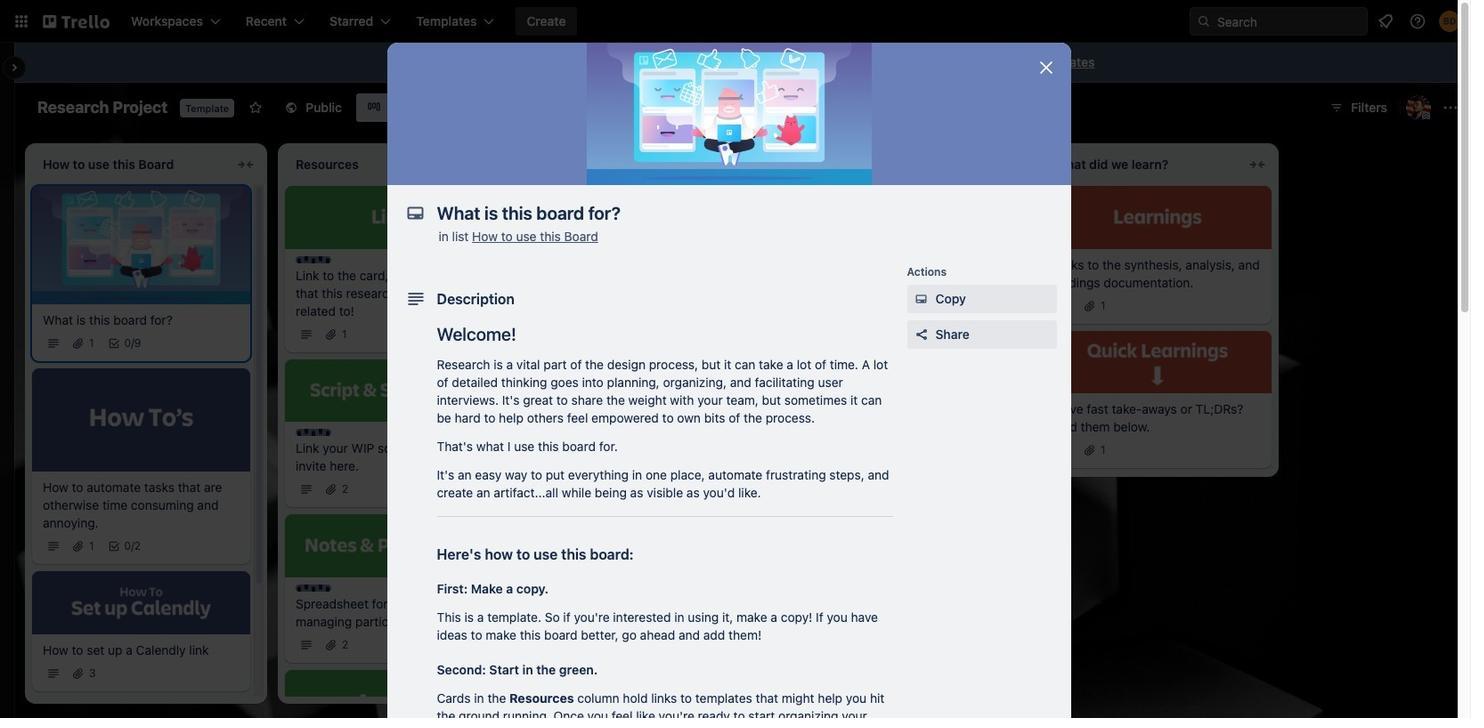 Task type: describe. For each thing, give the bounding box(es) containing it.
0 notifications image
[[1375, 11, 1397, 32]]

christopher davis (christopheraland) image
[[1407, 95, 1432, 120]]

Board name text field
[[29, 94, 176, 122]]

back to home image
[[43, 7, 110, 36]]

1 collapse list image from the left
[[488, 154, 510, 175]]

4 collapse list image from the left
[[1247, 154, 1269, 175]]

3 collapse list image from the left
[[994, 154, 1016, 175]]

2 collapse list image from the left
[[741, 154, 763, 175]]

show menu image
[[1442, 99, 1460, 117]]

search image
[[1197, 14, 1211, 29]]

open information menu image
[[1409, 12, 1427, 30]]



Task type: vqa. For each thing, say whether or not it's contained in the screenshot.
"Search" field in the right of the page
yes



Task type: locate. For each thing, give the bounding box(es) containing it.
collapse list image
[[488, 154, 510, 175], [741, 154, 763, 175], [994, 154, 1016, 175], [1247, 154, 1269, 175]]

collapse list image
[[235, 154, 257, 175]]

color: black, title: "needs personalization" element
[[296, 256, 331, 263], [549, 412, 584, 419], [296, 430, 331, 437], [296, 585, 331, 592]]

Search field
[[1211, 9, 1367, 34]]

primary element
[[0, 0, 1472, 43]]

barb dwyer (barbdwyer3) image
[[1440, 11, 1461, 32]]

None text field
[[428, 198, 1016, 230]]

close dialog image
[[1036, 57, 1057, 78]]

star or unstar board image
[[249, 101, 263, 115]]

sm image
[[913, 290, 930, 308]]



